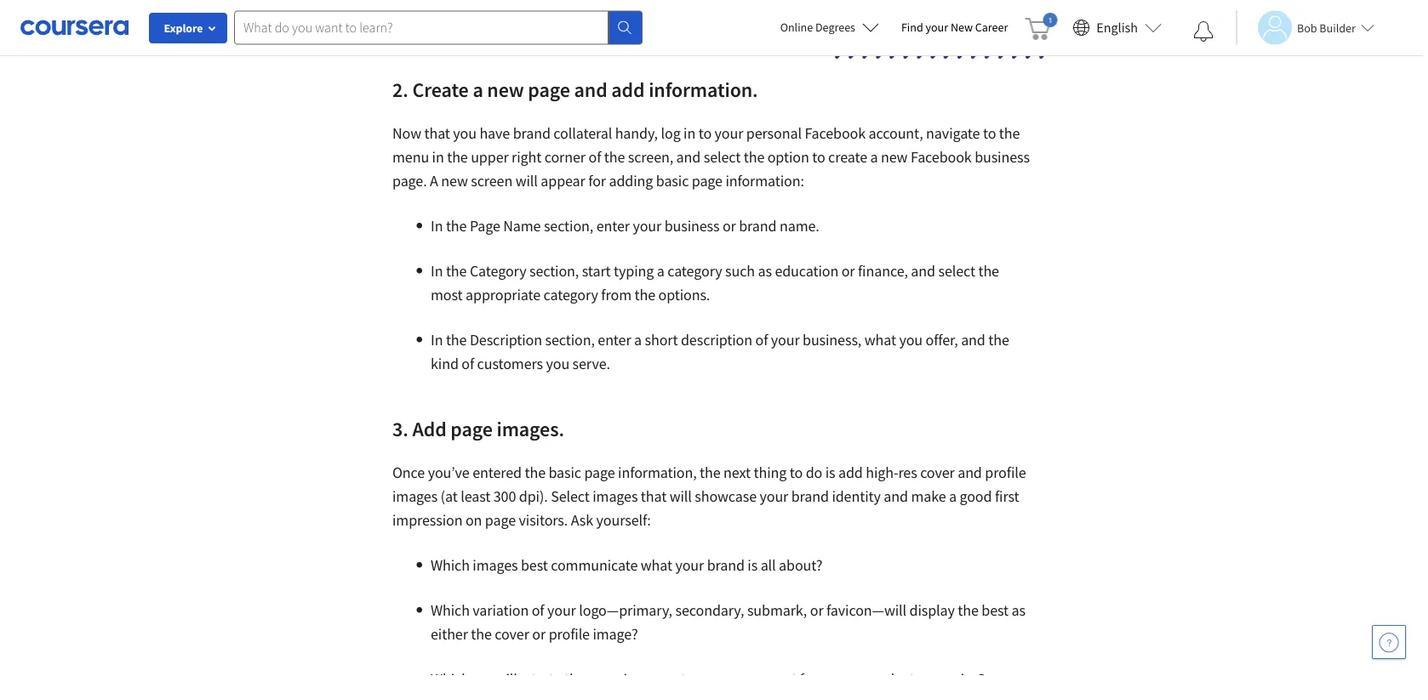 Task type: locate. For each thing, give the bounding box(es) containing it.
handy,
[[615, 124, 658, 143]]

category up options.
[[667, 262, 722, 281]]

a inside in the description section, enter a short description of your business, what you offer, and the kind of customers you serve.
[[634, 331, 642, 350]]

appropriate
[[466, 286, 541, 305]]

which images best communicate what your brand is all about?
[[431, 556, 822, 575]]

which up either
[[431, 601, 470, 620]]

or inside in the category section, start typing a category such as education or finance, and select the most appropriate category from the options.
[[841, 262, 855, 281]]

0 horizontal spatial what
[[641, 556, 672, 575]]

0 vertical spatial that
[[424, 124, 450, 143]]

images up variation
[[473, 556, 518, 575]]

2. create a new page and add information.
[[392, 77, 762, 102]]

the
[[999, 124, 1020, 143], [447, 148, 468, 167], [604, 148, 625, 167], [744, 148, 765, 167], [446, 217, 467, 236], [446, 262, 467, 281], [978, 262, 999, 281], [634, 286, 655, 305], [446, 331, 467, 350], [988, 331, 1009, 350], [525, 463, 546, 483], [700, 463, 721, 483], [958, 601, 979, 620], [471, 625, 492, 644]]

0 horizontal spatial is
[[748, 556, 758, 575]]

add up identity
[[838, 463, 863, 483]]

you left have
[[453, 124, 477, 143]]

0 horizontal spatial as
[[758, 262, 772, 281]]

select up the information:
[[704, 148, 741, 167]]

what up logo—primary,
[[641, 556, 672, 575]]

1 which from the top
[[431, 556, 470, 575]]

add up handy,
[[611, 77, 645, 102]]

2 vertical spatial section,
[[545, 331, 595, 350]]

select
[[704, 148, 741, 167], [938, 262, 975, 281]]

description
[[681, 331, 752, 350]]

thing
[[754, 463, 787, 483]]

to
[[699, 124, 712, 143], [983, 124, 996, 143], [812, 148, 825, 167], [790, 463, 803, 483]]

images.
[[497, 416, 564, 442]]

and down res
[[884, 487, 908, 506]]

show notifications image
[[1193, 21, 1214, 42]]

1 horizontal spatial is
[[825, 463, 835, 483]]

business down "navigate"
[[975, 148, 1030, 167]]

basic up select
[[549, 463, 581, 483]]

log
[[661, 124, 681, 143]]

cover down variation
[[495, 625, 529, 644]]

1 vertical spatial in
[[431, 262, 443, 281]]

0 vertical spatial is
[[825, 463, 835, 483]]

will inside now that you have brand collateral handy, log in to your personal facebook account, navigate to the menu in the upper right corner of the screen, and select the option to create a new facebook business page. a new screen will appear for adding basic page information:
[[515, 172, 538, 191]]

screen,
[[628, 148, 673, 167]]

serve.
[[572, 354, 610, 374]]

will down right
[[515, 172, 538, 191]]

enter up the serve.
[[598, 331, 631, 350]]

1 vertical spatial add
[[838, 463, 863, 483]]

brand inside the once you've entered the basic page information, the next thing to do is add high-res cover and profile images (at least 300 dpi). select images that will showcase your brand identity and make a good first impression on page visitors. ask yourself:
[[791, 487, 829, 506]]

in for in the description section, enter a short description of your business, what you offer, and the kind of customers you serve.
[[431, 331, 443, 350]]

new
[[487, 77, 524, 102], [881, 148, 908, 167], [441, 172, 468, 191]]

facebook down "navigate"
[[911, 148, 972, 167]]

1 horizontal spatial add
[[838, 463, 863, 483]]

profile inside which variation of your logo—primary, secondary, submark, or favicon—will display the best as either the cover or profile image?
[[549, 625, 590, 644]]

0 horizontal spatial add
[[611, 77, 645, 102]]

add
[[611, 77, 645, 102], [838, 463, 863, 483]]

select
[[551, 487, 590, 506]]

1 vertical spatial section,
[[529, 262, 579, 281]]

submark,
[[747, 601, 807, 620]]

or right submark,
[[810, 601, 824, 620]]

new down account,
[[881, 148, 908, 167]]

and down log
[[676, 148, 701, 167]]

do
[[806, 463, 822, 483]]

brand down do
[[791, 487, 829, 506]]

profile inside the once you've entered the basic page information, the next thing to do is add high-res cover and profile images (at least 300 dpi). select images that will showcase your brand identity and make a good first impression on page visitors. ask yourself:
[[985, 463, 1026, 483]]

1 horizontal spatial select
[[938, 262, 975, 281]]

2.
[[392, 77, 408, 102]]

create
[[828, 148, 867, 167]]

you left the offer,
[[899, 331, 923, 350]]

new right a at left
[[441, 172, 468, 191]]

to left do
[[790, 463, 803, 483]]

page
[[528, 77, 570, 102], [692, 172, 723, 191], [450, 416, 493, 442], [584, 463, 615, 483], [485, 511, 516, 530]]

1 vertical spatial new
[[881, 148, 908, 167]]

1 vertical spatial profile
[[549, 625, 590, 644]]

which inside which variation of your logo—primary, secondary, submark, or favicon—will display the best as either the cover or profile image?
[[431, 601, 470, 620]]

0 horizontal spatial new
[[441, 172, 468, 191]]

your left business,
[[771, 331, 800, 350]]

1 vertical spatial category
[[543, 286, 598, 305]]

you left the serve.
[[546, 354, 570, 374]]

or left finance,
[[841, 262, 855, 281]]

visitors.
[[519, 511, 568, 530]]

page.
[[392, 172, 427, 191]]

next
[[724, 463, 751, 483]]

business up in the category section, start typing a category such as education or finance, and select the most appropriate category from the options.
[[664, 217, 720, 236]]

which down impression
[[431, 556, 470, 575]]

help center image
[[1379, 632, 1399, 653]]

0 vertical spatial new
[[487, 77, 524, 102]]

what inside in the description section, enter a short description of your business, what you offer, and the kind of customers you serve.
[[864, 331, 896, 350]]

best down visitors.
[[521, 556, 548, 575]]

your inside which variation of your logo—primary, secondary, submark, or favicon—will display the best as either the cover or profile image?
[[547, 601, 576, 620]]

is left all
[[748, 556, 758, 575]]

1 horizontal spatial will
[[670, 487, 692, 506]]

1 in from the top
[[431, 217, 443, 236]]

what
[[864, 331, 896, 350], [641, 556, 672, 575]]

your inside now that you have brand collateral handy, log in to your personal facebook account, navigate to the menu in the upper right corner of the screen, and select the option to create a new facebook business page. a new screen will appear for adding basic page information:
[[715, 124, 743, 143]]

and right the offer,
[[961, 331, 985, 350]]

you
[[453, 124, 477, 143], [899, 331, 923, 350], [546, 354, 570, 374]]

1 horizontal spatial profile
[[985, 463, 1026, 483]]

2 vertical spatial you
[[546, 354, 570, 374]]

enter down 'for' at the top of the page
[[596, 217, 630, 236]]

2 horizontal spatial you
[[899, 331, 923, 350]]

1 vertical spatial select
[[938, 262, 975, 281]]

0 vertical spatial which
[[431, 556, 470, 575]]

shopping cart: 1 item image
[[1025, 13, 1057, 40]]

2 vertical spatial new
[[441, 172, 468, 191]]

best
[[521, 556, 548, 575], [982, 601, 1009, 620]]

section, inside in the category section, start typing a category such as education or finance, and select the most appropriate category from the options.
[[529, 262, 579, 281]]

0 horizontal spatial will
[[515, 172, 538, 191]]

1 vertical spatial in
[[432, 148, 444, 167]]

and right finance,
[[911, 262, 935, 281]]

0 vertical spatial facebook
[[805, 124, 866, 143]]

will down information,
[[670, 487, 692, 506]]

3.
[[392, 416, 408, 442]]

you've
[[428, 463, 470, 483]]

a
[[473, 77, 483, 102], [870, 148, 878, 167], [657, 262, 665, 281], [634, 331, 642, 350], [949, 487, 957, 506]]

of up 'for' at the top of the page
[[589, 148, 601, 167]]

dpi).
[[519, 487, 548, 506]]

english
[[1097, 19, 1138, 36]]

brand left all
[[707, 556, 745, 575]]

profile up first
[[985, 463, 1026, 483]]

information.
[[649, 77, 758, 102]]

2 which from the top
[[431, 601, 470, 620]]

brand inside now that you have brand collateral handy, log in to your personal facebook account, navigate to the menu in the upper right corner of the screen, and select the option to create a new facebook business page. a new screen will appear for adding basic page information:
[[513, 124, 551, 143]]

2 horizontal spatial images
[[593, 487, 638, 506]]

cover inside the once you've entered the basic page information, the next thing to do is add high-res cover and profile images (at least 300 dpi). select images that will showcase your brand identity and make a good first impression on page visitors. ask yourself:
[[920, 463, 955, 483]]

entered
[[473, 463, 522, 483]]

1 horizontal spatial what
[[864, 331, 896, 350]]

is inside the once you've entered the basic page information, the next thing to do is add high-res cover and profile images (at least 300 dpi). select images that will showcase your brand identity and make a good first impression on page visitors. ask yourself:
[[825, 463, 835, 483]]

new up have
[[487, 77, 524, 102]]

secondary,
[[675, 601, 744, 620]]

1 vertical spatial facebook
[[911, 148, 972, 167]]

1 horizontal spatial new
[[487, 77, 524, 102]]

section, left start
[[529, 262, 579, 281]]

select up the offer,
[[938, 262, 975, 281]]

1 horizontal spatial in
[[684, 124, 696, 143]]

0 vertical spatial select
[[704, 148, 741, 167]]

1 vertical spatial that
[[641, 487, 667, 506]]

in up kind
[[431, 331, 443, 350]]

of right description
[[755, 331, 768, 350]]

0 horizontal spatial profile
[[549, 625, 590, 644]]

now that you have brand collateral handy, log in to your personal facebook account, navigate to the menu in the upper right corner of the screen, and select the option to create a new facebook business page. a new screen will appear for adding basic page information:
[[392, 124, 1030, 191]]

new
[[951, 20, 973, 35]]

that down information,
[[641, 487, 667, 506]]

high-
[[866, 463, 898, 483]]

enter inside in the description section, enter a short description of your business, what you offer, and the kind of customers you serve.
[[598, 331, 631, 350]]

finance,
[[858, 262, 908, 281]]

information:
[[726, 172, 804, 191]]

add inside the once you've entered the basic page information, the next thing to do is add high-res cover and profile images (at least 300 dpi). select images that will showcase your brand identity and make a good first impression on page visitors. ask yourself:
[[838, 463, 863, 483]]

your inside in the description section, enter a short description of your business, what you offer, and the kind of customers you serve.
[[771, 331, 800, 350]]

and inside in the category section, start typing a category such as education or finance, and select the most appropriate category from the options.
[[911, 262, 935, 281]]

images
[[392, 487, 438, 506], [593, 487, 638, 506], [473, 556, 518, 575]]

page down 300
[[485, 511, 516, 530]]

find your new career link
[[893, 17, 1017, 38]]

0 horizontal spatial you
[[453, 124, 477, 143]]

as
[[758, 262, 772, 281], [1012, 601, 1026, 620]]

3 in from the top
[[431, 331, 443, 350]]

favicon—will
[[826, 601, 906, 620]]

1 horizontal spatial business
[[975, 148, 1030, 167]]

1 horizontal spatial best
[[982, 601, 1009, 620]]

that right now
[[424, 124, 450, 143]]

section, up the serve.
[[545, 331, 595, 350]]

have
[[480, 124, 510, 143]]

of right variation
[[532, 601, 544, 620]]

1 vertical spatial you
[[899, 331, 923, 350]]

to left create
[[812, 148, 825, 167]]

cover up make
[[920, 463, 955, 483]]

in up a at left
[[432, 148, 444, 167]]

in for in the page name section, enter your business or brand name.
[[431, 217, 443, 236]]

1 horizontal spatial as
[[1012, 601, 1026, 620]]

and inside now that you have brand collateral handy, log in to your personal facebook account, navigate to the menu in the upper right corner of the screen, and select the option to create a new facebook business page. a new screen will appear for adding basic page information:
[[676, 148, 701, 167]]

enter
[[596, 217, 630, 236], [598, 331, 631, 350]]

explore
[[164, 20, 203, 36]]

images up yourself:
[[593, 487, 638, 506]]

0 horizontal spatial that
[[424, 124, 450, 143]]

2 vertical spatial in
[[431, 331, 443, 350]]

navigate
[[926, 124, 980, 143]]

2 in from the top
[[431, 262, 443, 281]]

2 horizontal spatial new
[[881, 148, 908, 167]]

in down a at left
[[431, 217, 443, 236]]

0 vertical spatial best
[[521, 556, 548, 575]]

section, inside in the description section, enter a short description of your business, what you offer, and the kind of customers you serve.
[[545, 331, 595, 350]]

which for which variation of your logo—primary, secondary, submark, or favicon—will display the best as either the cover or profile image?
[[431, 601, 470, 620]]

0 vertical spatial you
[[453, 124, 477, 143]]

1 vertical spatial enter
[[598, 331, 631, 350]]

section, down appear
[[544, 217, 593, 236]]

your left personal
[[715, 124, 743, 143]]

profile left image? on the left bottom of the page
[[549, 625, 590, 644]]

in up most
[[431, 262, 443, 281]]

None search field
[[234, 11, 643, 45]]

0 vertical spatial will
[[515, 172, 538, 191]]

online degrees
[[780, 20, 855, 35]]

0 horizontal spatial select
[[704, 148, 741, 167]]

in the description section, enter a short description of your business, what you offer, and the kind of customers you serve.
[[431, 331, 1009, 374]]

0 vertical spatial in
[[431, 217, 443, 236]]

brand up right
[[513, 124, 551, 143]]

which
[[431, 556, 470, 575], [431, 601, 470, 620]]

0 horizontal spatial cover
[[495, 625, 529, 644]]

profile
[[985, 463, 1026, 483], [549, 625, 590, 644]]

and up good
[[958, 463, 982, 483]]

What do you want to learn? text field
[[234, 11, 609, 45]]

online degrees button
[[767, 9, 893, 46]]

1 horizontal spatial cover
[[920, 463, 955, 483]]

0 horizontal spatial basic
[[549, 463, 581, 483]]

1 vertical spatial which
[[431, 601, 470, 620]]

basic down screen,
[[656, 172, 689, 191]]

will
[[515, 172, 538, 191], [670, 487, 692, 506]]

your
[[926, 20, 948, 35], [715, 124, 743, 143], [633, 217, 661, 236], [771, 331, 800, 350], [760, 487, 788, 506], [675, 556, 704, 575], [547, 601, 576, 620]]

page left the information:
[[692, 172, 723, 191]]

education
[[775, 262, 838, 281]]

facebook up create
[[805, 124, 866, 143]]

that inside the once you've entered the basic page information, the next thing to do is add high-res cover and profile images (at least 300 dpi). select images that will showcase your brand identity and make a good first impression on page visitors. ask yourself:
[[641, 487, 667, 506]]

0 vertical spatial basic
[[656, 172, 689, 191]]

english button
[[1066, 0, 1169, 55]]

1 vertical spatial as
[[1012, 601, 1026, 620]]

in inside in the category section, start typing a category such as education or finance, and select the most appropriate category from the options.
[[431, 262, 443, 281]]

your inside the once you've entered the basic page information, the next thing to do is add high-res cover and profile images (at least 300 dpi). select images that will showcase your brand identity and make a good first impression on page visitors. ask yourself:
[[760, 487, 788, 506]]

description
[[470, 331, 542, 350]]

personal
[[746, 124, 802, 143]]

1 horizontal spatial facebook
[[911, 148, 972, 167]]

1 vertical spatial will
[[670, 487, 692, 506]]

variation
[[473, 601, 529, 620]]

business inside now that you have brand collateral handy, log in to your personal facebook account, navigate to the menu in the upper right corner of the screen, and select the option to create a new facebook business page. a new screen will appear for adding basic page information:
[[975, 148, 1030, 167]]

your down communicate in the left of the page
[[547, 601, 576, 620]]

1 vertical spatial is
[[748, 556, 758, 575]]

best right display
[[982, 601, 1009, 620]]

in inside in the description section, enter a short description of your business, what you offer, and the kind of customers you serve.
[[431, 331, 443, 350]]

0 vertical spatial as
[[758, 262, 772, 281]]

in right log
[[684, 124, 696, 143]]

collateral
[[554, 124, 612, 143]]

to right log
[[699, 124, 712, 143]]

0 vertical spatial profile
[[985, 463, 1026, 483]]

0 horizontal spatial in
[[432, 148, 444, 167]]

images down once
[[392, 487, 438, 506]]

1 horizontal spatial that
[[641, 487, 667, 506]]

1 vertical spatial basic
[[549, 463, 581, 483]]

0 vertical spatial category
[[667, 262, 722, 281]]

and inside in the description section, enter a short description of your business, what you offer, and the kind of customers you serve.
[[961, 331, 985, 350]]

0 horizontal spatial business
[[664, 217, 720, 236]]

option
[[767, 148, 809, 167]]

as inside which variation of your logo—primary, secondary, submark, or favicon—will display the best as either the cover or profile image?
[[1012, 601, 1026, 620]]

in
[[431, 217, 443, 236], [431, 262, 443, 281], [431, 331, 443, 350]]

section, for description
[[545, 331, 595, 350]]

category
[[667, 262, 722, 281], [543, 286, 598, 305]]

0 horizontal spatial images
[[392, 487, 438, 506]]

page up collateral
[[528, 77, 570, 102]]

0 vertical spatial business
[[975, 148, 1030, 167]]

0 vertical spatial cover
[[920, 463, 955, 483]]

of inside which variation of your logo—primary, secondary, submark, or favicon—will display the best as either the cover or profile image?
[[532, 601, 544, 620]]

what right business,
[[864, 331, 896, 350]]

1 vertical spatial best
[[982, 601, 1009, 620]]

1 vertical spatial cover
[[495, 625, 529, 644]]

1 horizontal spatial basic
[[656, 172, 689, 191]]

basic
[[656, 172, 689, 191], [549, 463, 581, 483]]

0 vertical spatial what
[[864, 331, 896, 350]]

basic inside the once you've entered the basic page information, the next thing to do is add high-res cover and profile images (at least 300 dpi). select images that will showcase your brand identity and make a good first impression on page visitors. ask yourself:
[[549, 463, 581, 483]]

1 horizontal spatial images
[[473, 556, 518, 575]]

about?
[[779, 556, 822, 575]]

1 vertical spatial business
[[664, 217, 720, 236]]

page inside now that you have brand collateral handy, log in to your personal facebook account, navigate to the menu in the upper right corner of the screen, and select the option to create a new facebook business page. a new screen will appear for adding basic page information:
[[692, 172, 723, 191]]

is right do
[[825, 463, 835, 483]]

your down thing
[[760, 487, 788, 506]]

category down start
[[543, 286, 598, 305]]

page up select
[[584, 463, 615, 483]]



Task type: describe. For each thing, give the bounding box(es) containing it.
degrees
[[815, 20, 855, 35]]

0 horizontal spatial category
[[543, 286, 598, 305]]

you inside now that you have brand collateral handy, log in to your personal facebook account, navigate to the menu in the upper right corner of the screen, and select the option to create a new facebook business page. a new screen will appear for adding basic page information:
[[453, 124, 477, 143]]

will inside the once you've entered the basic page information, the next thing to do is add high-res cover and profile images (at least 300 dpi). select images that will showcase your brand identity and make a good first impression on page visitors. ask yourself:
[[670, 487, 692, 506]]

in for in the category section, start typing a category such as education or finance, and select the most appropriate category from the options.
[[431, 262, 443, 281]]

builder
[[1320, 20, 1356, 35]]

of right kind
[[462, 354, 474, 374]]

coursera image
[[20, 14, 129, 41]]

which for which images best communicate what your brand is all about?
[[431, 556, 470, 575]]

ask
[[571, 511, 593, 530]]

to right "navigate"
[[983, 124, 996, 143]]

find your new career
[[901, 20, 1008, 35]]

customers
[[477, 354, 543, 374]]

res
[[898, 463, 917, 483]]

right
[[512, 148, 542, 167]]

select inside now that you have brand collateral handy, log in to your personal facebook account, navigate to the menu in the upper right corner of the screen, and select the option to create a new facebook business page. a new screen will appear for adding basic page information:
[[704, 148, 741, 167]]

name.
[[780, 217, 819, 236]]

create
[[412, 77, 469, 102]]

0 vertical spatial in
[[684, 124, 696, 143]]

appear
[[541, 172, 585, 191]]

all
[[761, 556, 776, 575]]

offer,
[[926, 331, 958, 350]]

make
[[911, 487, 946, 506]]

information,
[[618, 463, 697, 483]]

as inside in the category section, start typing a category such as education or finance, and select the most appropriate category from the options.
[[758, 262, 772, 281]]

brand left name.
[[739, 217, 777, 236]]

cover inside which variation of your logo—primary, secondary, submark, or favicon—will display the best as either the cover or profile image?
[[495, 625, 529, 644]]

1 vertical spatial what
[[641, 556, 672, 575]]

bob
[[1297, 20, 1317, 35]]

kind
[[431, 354, 459, 374]]

showcase
[[695, 487, 757, 506]]

most
[[431, 286, 463, 305]]

section, for category
[[529, 262, 579, 281]]

to inside the once you've entered the basic page information, the next thing to do is add high-res cover and profile images (at least 300 dpi). select images that will showcase your brand identity and make a good first impression on page visitors. ask yourself:
[[790, 463, 803, 483]]

that inside now that you have brand collateral handy, log in to your personal facebook account, navigate to the menu in the upper right corner of the screen, and select the option to create a new facebook business page. a new screen will appear for adding basic page information:
[[424, 124, 450, 143]]

corner
[[544, 148, 586, 167]]

online
[[780, 20, 813, 35]]

page right add
[[450, 416, 493, 442]]

add
[[412, 416, 446, 442]]

upper
[[471, 148, 509, 167]]

1 horizontal spatial you
[[546, 354, 570, 374]]

identity
[[832, 487, 881, 506]]

(at
[[441, 487, 458, 506]]

of inside now that you have brand collateral handy, log in to your personal facebook account, navigate to the menu in the upper right corner of the screen, and select the option to create a new facebook business page. a new screen will appear for adding basic page information:
[[589, 148, 601, 167]]

1 horizontal spatial category
[[667, 262, 722, 281]]

once
[[392, 463, 425, 483]]

best inside which variation of your logo—primary, secondary, submark, or favicon—will display the best as either the cover or profile image?
[[982, 601, 1009, 620]]

3. add page images.
[[392, 416, 568, 442]]

adding
[[609, 172, 653, 191]]

bob builder button
[[1236, 11, 1374, 45]]

or left image? on the left bottom of the page
[[532, 625, 546, 644]]

0 vertical spatial add
[[611, 77, 645, 102]]

such
[[725, 262, 755, 281]]

0 horizontal spatial best
[[521, 556, 548, 575]]

page
[[470, 217, 500, 236]]

on
[[466, 511, 482, 530]]

0 vertical spatial section,
[[544, 217, 593, 236]]

business,
[[803, 331, 862, 350]]

name
[[503, 217, 541, 236]]

either
[[431, 625, 468, 644]]

your up secondary,
[[675, 556, 704, 575]]

your right find
[[926, 20, 948, 35]]

impression
[[392, 511, 463, 530]]

and up collateral
[[574, 77, 607, 102]]

explore button
[[149, 13, 227, 43]]

a inside now that you have brand collateral handy, log in to your personal facebook account, navigate to the menu in the upper right corner of the screen, and select the option to create a new facebook business page. a new screen will appear for adding basic page information:
[[870, 148, 878, 167]]

once you've entered the basic page information, the next thing to do is add high-res cover and profile images (at least 300 dpi). select images that will showcase your brand identity and make a good first impression on page visitors. ask yourself:
[[392, 463, 1026, 530]]

first
[[995, 487, 1019, 506]]

least
[[461, 487, 490, 506]]

now
[[392, 124, 421, 143]]

screen
[[471, 172, 513, 191]]

options.
[[658, 286, 710, 305]]

in the category section, start typing a category such as education or finance, and select the most appropriate category from the options.
[[431, 262, 999, 305]]

basic inside now that you have brand collateral handy, log in to your personal facebook account, navigate to the menu in the upper right corner of the screen, and select the option to create a new facebook business page. a new screen will appear for adding basic page information:
[[656, 172, 689, 191]]

yourself:
[[596, 511, 651, 530]]

typing
[[614, 262, 654, 281]]

300
[[493, 487, 516, 506]]

in the page name section, enter your business or brand name.
[[431, 217, 819, 236]]

short
[[645, 331, 678, 350]]

image?
[[593, 625, 638, 644]]

or up "such" on the top right of the page
[[723, 217, 736, 236]]

menu
[[392, 148, 429, 167]]

which variation of your logo—primary, secondary, submark, or favicon—will display the best as either the cover or profile image?
[[431, 601, 1026, 644]]

0 vertical spatial enter
[[596, 217, 630, 236]]

logo—primary,
[[579, 601, 672, 620]]

account,
[[869, 124, 923, 143]]

select inside in the category section, start typing a category such as education or finance, and select the most appropriate category from the options.
[[938, 262, 975, 281]]

for
[[588, 172, 606, 191]]

a inside in the category section, start typing a category such as education or finance, and select the most appropriate category from the options.
[[657, 262, 665, 281]]

a
[[430, 172, 438, 191]]

from
[[601, 286, 632, 305]]

find
[[901, 20, 923, 35]]

a inside the once you've entered the basic page information, the next thing to do is add high-res cover and profile images (at least 300 dpi). select images that will showcase your brand identity and make a good first impression on page visitors. ask yourself:
[[949, 487, 957, 506]]

0 horizontal spatial facebook
[[805, 124, 866, 143]]

category
[[470, 262, 526, 281]]

good
[[960, 487, 992, 506]]

start
[[582, 262, 611, 281]]

your up typing
[[633, 217, 661, 236]]

bob builder
[[1297, 20, 1356, 35]]



Task type: vqa. For each thing, say whether or not it's contained in the screenshot.
INBOUND in the right top of the page
no



